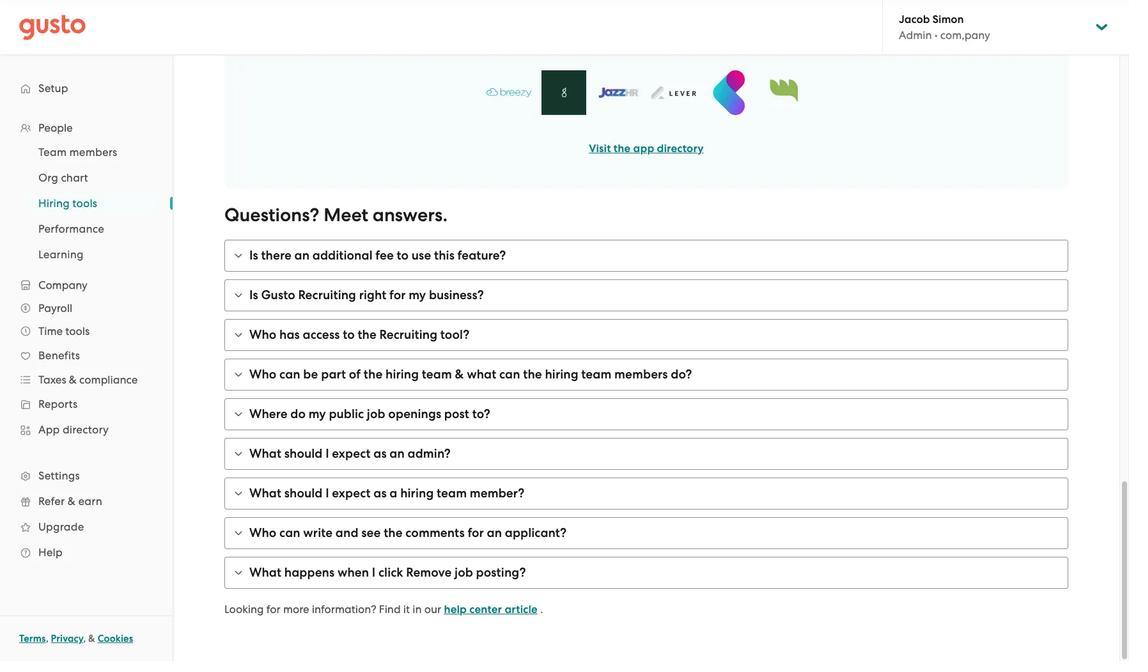 Task type: vqa. For each thing, say whether or not it's contained in the screenshot.
What should I expect as a hiring team member?'s What
yes



Task type: locate. For each thing, give the bounding box(es) containing it.
hiring
[[38, 197, 70, 210]]

1 who from the top
[[249, 327, 276, 342]]

1 vertical spatial directory
[[63, 423, 109, 436]]

who can write and see the comments for an applicant? button
[[225, 518, 1068, 549]]

1 should from the top
[[284, 446, 323, 461]]

0 vertical spatial as
[[374, 446, 387, 461]]

0 vertical spatial members
[[69, 146, 117, 159]]

0 vertical spatial my
[[409, 288, 426, 302]]

2 is from the top
[[249, 288, 258, 302]]

team down who has access to the recruiting tool? dropdown button
[[581, 367, 612, 382]]

com,pany
[[940, 29, 990, 42]]

0 vertical spatial job
[[367, 407, 385, 421]]

directory right app
[[657, 142, 704, 155]]

the
[[614, 142, 631, 155], [358, 327, 377, 342], [364, 367, 383, 382], [523, 367, 542, 382], [384, 526, 403, 540]]

taxes & compliance
[[38, 373, 138, 386]]

0 horizontal spatial for
[[267, 603, 281, 616]]

tools down payroll dropdown button
[[65, 325, 90, 338]]

in
[[413, 603, 422, 616]]

directory inside gusto navigation element
[[63, 423, 109, 436]]

1 vertical spatial for
[[468, 526, 484, 540]]

tools up performance "link"
[[72, 197, 97, 210]]

taxes
[[38, 373, 66, 386]]

who inside dropdown button
[[249, 367, 276, 382]]

0 horizontal spatial directory
[[63, 423, 109, 436]]

upgrade link
[[13, 515, 160, 538]]

1 horizontal spatial an
[[390, 446, 405, 461]]

the down is gusto recruiting right for my business?
[[358, 327, 377, 342]]

0 vertical spatial directory
[[657, 142, 704, 155]]

app
[[38, 423, 60, 436]]

1 list from the top
[[0, 116, 173, 565]]

1 vertical spatial is
[[249, 288, 258, 302]]

what for what should i expect as a hiring team member?
[[249, 486, 281, 501]]

2 horizontal spatial for
[[468, 526, 484, 540]]

1 vertical spatial who
[[249, 367, 276, 382]]

0 vertical spatial who
[[249, 327, 276, 342]]

0 vertical spatial should
[[284, 446, 323, 461]]

hiring
[[386, 367, 419, 382], [545, 367, 578, 382], [400, 486, 434, 501]]

setup
[[38, 82, 68, 95]]

an
[[294, 248, 310, 263], [390, 446, 405, 461], [487, 526, 502, 540]]

2 list from the top
[[0, 139, 173, 267]]

1 horizontal spatial for
[[389, 288, 406, 302]]

,
[[46, 633, 48, 644], [83, 633, 86, 644]]

people
[[38, 121, 73, 134]]

expect down public
[[332, 446, 371, 461]]

meet
[[324, 204, 368, 226]]

find
[[379, 603, 401, 616]]

0 vertical spatial is
[[249, 248, 258, 263]]

members down the people dropdown button in the top left of the page
[[69, 146, 117, 159]]

directory
[[657, 142, 704, 155], [63, 423, 109, 436]]

my right do at the bottom
[[309, 407, 326, 421]]

1 vertical spatial i
[[326, 486, 329, 501]]

should for what should i expect as an admin?
[[284, 446, 323, 461]]

0 horizontal spatial my
[[309, 407, 326, 421]]

should up write
[[284, 486, 323, 501]]

what
[[249, 446, 281, 461], [249, 486, 281, 501], [249, 565, 281, 580]]

is gusto recruiting right for my business?
[[249, 288, 484, 302]]

3 what from the top
[[249, 565, 281, 580]]

0 horizontal spatial to
[[343, 327, 355, 342]]

is
[[249, 248, 258, 263], [249, 288, 258, 302]]

members
[[69, 146, 117, 159], [614, 367, 668, 382]]

who for who can be part of the hiring team & what can the hiring team members do?
[[249, 367, 276, 382]]

i up write
[[326, 486, 329, 501]]

, left cookies button
[[83, 633, 86, 644]]

& left earn
[[68, 495, 75, 508]]

help
[[38, 546, 63, 559]]

1 vertical spatial recruiting
[[379, 327, 437, 342]]

directory down the 'reports' link at the left of the page
[[63, 423, 109, 436]]

app directory link
[[13, 418, 160, 441]]

0 horizontal spatial job
[[367, 407, 385, 421]]

should
[[284, 446, 323, 461], [284, 486, 323, 501]]

3 who from the top
[[249, 526, 276, 540]]

is inside dropdown button
[[249, 248, 258, 263]]

list
[[0, 116, 173, 565], [0, 139, 173, 267]]

who left has on the left
[[249, 327, 276, 342]]

learning
[[38, 248, 84, 261]]

job right public
[[367, 407, 385, 421]]

can left be
[[279, 367, 300, 382]]

2 as from the top
[[374, 486, 387, 501]]

is left the "there"
[[249, 248, 258, 263]]

, left privacy "link"
[[46, 633, 48, 644]]

0 horizontal spatial members
[[69, 146, 117, 159]]

to inside dropdown button
[[397, 248, 409, 263]]

for right comments on the left bottom
[[468, 526, 484, 540]]

should down do at the bottom
[[284, 446, 323, 461]]

0 vertical spatial to
[[397, 248, 409, 263]]

.
[[540, 603, 543, 616]]

2 should from the top
[[284, 486, 323, 501]]

information?
[[312, 603, 376, 616]]

0 horizontal spatial an
[[294, 248, 310, 263]]

2 vertical spatial for
[[267, 603, 281, 616]]

an right the "there"
[[294, 248, 310, 263]]

to right access
[[343, 327, 355, 342]]

time tools
[[38, 325, 90, 338]]

team for &
[[422, 367, 452, 382]]

hiring tools link
[[23, 192, 160, 215]]

tools inside dropdown button
[[65, 325, 90, 338]]

can right what
[[499, 367, 520, 382]]

0 vertical spatial what
[[249, 446, 281, 461]]

recruiting left tool?
[[379, 327, 437, 342]]

0 horizontal spatial ,
[[46, 633, 48, 644]]

what for what should i expect as an admin?
[[249, 446, 281, 461]]

who left write
[[249, 526, 276, 540]]

1 horizontal spatial job
[[455, 565, 473, 580]]

is for is there an additional fee to use this feature?
[[249, 248, 258, 263]]

happens
[[284, 565, 335, 580]]

can for who can be part of the hiring team & what can the hiring team members do?
[[279, 367, 300, 382]]

1 vertical spatial as
[[374, 486, 387, 501]]

1 horizontal spatial directory
[[657, 142, 704, 155]]

team down tool?
[[422, 367, 452, 382]]

for left more
[[267, 603, 281, 616]]

1 expect from the top
[[332, 446, 371, 461]]

chart
[[61, 171, 88, 184]]

can
[[279, 367, 300, 382], [499, 367, 520, 382], [279, 526, 300, 540]]

is left gusto
[[249, 288, 258, 302]]

member?
[[470, 486, 525, 501]]

2 vertical spatial i
[[372, 565, 376, 580]]

0 vertical spatial recruiting
[[298, 288, 356, 302]]

&
[[455, 367, 464, 382], [69, 373, 77, 386], [68, 495, 75, 508], [88, 633, 95, 644]]

2 vertical spatial what
[[249, 565, 281, 580]]

as
[[374, 446, 387, 461], [374, 486, 387, 501]]

of
[[349, 367, 361, 382]]

company button
[[13, 274, 160, 297]]

privacy link
[[51, 633, 83, 644]]

to right fee
[[397, 248, 409, 263]]

1 horizontal spatial to
[[397, 248, 409, 263]]

admin?
[[408, 446, 451, 461]]

1 , from the left
[[46, 633, 48, 644]]

an left admin? at the left bottom
[[390, 446, 405, 461]]

can inside dropdown button
[[279, 526, 300, 540]]

1 is from the top
[[249, 248, 258, 263]]

expect down what should i expect as an admin?
[[332, 486, 371, 501]]

as left a
[[374, 486, 387, 501]]

1 horizontal spatial recruiting
[[379, 327, 437, 342]]

0 vertical spatial i
[[326, 446, 329, 461]]

1 vertical spatial members
[[614, 367, 668, 382]]

can for who can write and see the comments for an applicant?
[[279, 526, 300, 540]]

2 horizontal spatial an
[[487, 526, 502, 540]]

business?
[[429, 288, 484, 302]]

job right remove
[[455, 565, 473, 580]]

1 as from the top
[[374, 446, 387, 461]]

& left what
[[455, 367, 464, 382]]

1 what from the top
[[249, 446, 281, 461]]

& inside dropdown button
[[455, 367, 464, 382]]

as for an
[[374, 446, 387, 461]]

for right right
[[389, 288, 406, 302]]

click
[[379, 565, 403, 580]]

1 vertical spatial to
[[343, 327, 355, 342]]

my left the business?
[[409, 288, 426, 302]]

0 horizontal spatial recruiting
[[298, 288, 356, 302]]

2 expect from the top
[[332, 486, 371, 501]]

members inside dropdown button
[[614, 367, 668, 382]]

to?
[[472, 407, 490, 421]]

who up 'where'
[[249, 367, 276, 382]]

i
[[326, 446, 329, 461], [326, 486, 329, 501], [372, 565, 376, 580]]

recruiting up access
[[298, 288, 356, 302]]

who
[[249, 327, 276, 342], [249, 367, 276, 382], [249, 526, 276, 540]]

0 vertical spatial for
[[389, 288, 406, 302]]

who can write and see the comments for an applicant?
[[249, 526, 567, 540]]

answers.
[[373, 204, 448, 226]]

2 vertical spatial who
[[249, 526, 276, 540]]

settings link
[[13, 464, 160, 487]]

1 horizontal spatial ,
[[83, 633, 86, 644]]

additional
[[312, 248, 373, 263]]

1 horizontal spatial my
[[409, 288, 426, 302]]

& right taxes
[[69, 373, 77, 386]]

1 horizontal spatial members
[[614, 367, 668, 382]]

payroll
[[38, 302, 72, 315]]

where do my public job openings post to?
[[249, 407, 490, 421]]

where do my public job openings post to? button
[[225, 399, 1068, 430]]

2 who from the top
[[249, 367, 276, 382]]

team inside dropdown button
[[437, 486, 467, 501]]

who can be part of the hiring team & what can the hiring team members do? button
[[225, 359, 1068, 390]]

0 vertical spatial an
[[294, 248, 310, 263]]

members down who has access to the recruiting tool? dropdown button
[[614, 367, 668, 382]]

questions?
[[224, 204, 319, 226]]

0 vertical spatial expect
[[332, 446, 371, 461]]

help
[[444, 603, 467, 616]]

expect for a
[[332, 486, 371, 501]]

list containing team members
[[0, 139, 173, 267]]

is inside dropdown button
[[249, 288, 258, 302]]

2 what from the top
[[249, 486, 281, 501]]

a
[[390, 486, 397, 501]]

members inside list
[[69, 146, 117, 159]]

an down member?
[[487, 526, 502, 540]]

2 vertical spatial an
[[487, 526, 502, 540]]

taxes & compliance button
[[13, 368, 160, 391]]

see
[[361, 526, 381, 540]]

expect
[[332, 446, 371, 461], [332, 486, 371, 501]]

hiring for &
[[386, 367, 419, 382]]

hiring inside dropdown button
[[400, 486, 434, 501]]

for
[[389, 288, 406, 302], [468, 526, 484, 540], [267, 603, 281, 616]]

team up comments on the left bottom
[[437, 486, 467, 501]]

simon
[[933, 13, 964, 26]]

team members link
[[23, 141, 160, 164]]

be
[[303, 367, 318, 382]]

1 vertical spatial what
[[249, 486, 281, 501]]

0 vertical spatial tools
[[72, 197, 97, 210]]

i left click
[[372, 565, 376, 580]]

1 vertical spatial expect
[[332, 486, 371, 501]]

as for a
[[374, 486, 387, 501]]

can left write
[[279, 526, 300, 540]]

1 vertical spatial should
[[284, 486, 323, 501]]

1 vertical spatial tools
[[65, 325, 90, 338]]

integration logo image
[[542, 70, 586, 115], [707, 70, 751, 115], [597, 70, 641, 115], [761, 75, 806, 110], [652, 86, 696, 99], [487, 88, 531, 97]]

as up what should i expect as a hiring team member?
[[374, 446, 387, 461]]

& inside dropdown button
[[69, 373, 77, 386]]

i down public
[[326, 446, 329, 461]]



Task type: describe. For each thing, give the bounding box(es) containing it.
remove
[[406, 565, 452, 580]]

jacob simon admin • com,pany
[[899, 13, 990, 42]]

an inside dropdown button
[[294, 248, 310, 263]]

applicant?
[[505, 526, 567, 540]]

terms , privacy , & cookies
[[19, 633, 133, 644]]

& left cookies button
[[88, 633, 95, 644]]

upgrade
[[38, 520, 84, 533]]

i for a
[[326, 486, 329, 501]]

visit
[[589, 142, 611, 155]]

to inside dropdown button
[[343, 327, 355, 342]]

refer & earn
[[38, 495, 102, 508]]

what should i expect as an admin? button
[[225, 439, 1068, 469]]

people button
[[13, 116, 160, 139]]

should for what should i expect as a hiring team member?
[[284, 486, 323, 501]]

the right 'of'
[[364, 367, 383, 382]]

i for an
[[326, 446, 329, 461]]

admin
[[899, 29, 932, 42]]

help link
[[13, 541, 160, 564]]

posting?
[[476, 565, 526, 580]]

feature?
[[458, 248, 506, 263]]

tools for time tools
[[65, 325, 90, 338]]

is for is gusto recruiting right for my business?
[[249, 288, 258, 302]]

is gusto recruiting right for my business? button
[[225, 280, 1068, 311]]

the right see on the left bottom of the page
[[384, 526, 403, 540]]

fee
[[376, 248, 394, 263]]

settings
[[38, 469, 80, 482]]

cookies
[[98, 633, 133, 644]]

benefits link
[[13, 344, 160, 367]]

where
[[249, 407, 288, 421]]

what should i expect as an admin?
[[249, 446, 451, 461]]

do?
[[671, 367, 692, 382]]

what should i expect as a hiring team member?
[[249, 486, 525, 501]]

earn
[[78, 495, 102, 508]]

has
[[279, 327, 300, 342]]

tool?
[[440, 327, 470, 342]]

reports
[[38, 398, 78, 410]]

looking for more information? find it in our help center article .
[[224, 603, 543, 616]]

who for who can write and see the comments for an applicant?
[[249, 526, 276, 540]]

there
[[261, 248, 291, 263]]

it
[[403, 603, 410, 616]]

use
[[412, 248, 431, 263]]

access
[[303, 327, 340, 342]]

do
[[291, 407, 306, 421]]

org
[[38, 171, 58, 184]]

learning link
[[23, 243, 160, 266]]

openings
[[388, 407, 441, 421]]

what
[[467, 367, 496, 382]]

team for member?
[[437, 486, 467, 501]]

performance
[[38, 223, 104, 235]]

2 , from the left
[[83, 633, 86, 644]]

refer
[[38, 495, 65, 508]]

terms link
[[19, 633, 46, 644]]

is there an additional fee to use this feature?
[[249, 248, 506, 263]]

for inside looking for more information? find it in our help center article .
[[267, 603, 281, 616]]

cookies button
[[98, 631, 133, 646]]

visit the app directory link
[[589, 142, 704, 155]]

what happens when i click remove job posting?
[[249, 565, 526, 580]]

home image
[[19, 14, 86, 40]]

app directory
[[38, 423, 109, 436]]

compliance
[[79, 373, 138, 386]]

hiring tools
[[38, 197, 97, 210]]

post
[[444, 407, 469, 421]]

performance link
[[23, 217, 160, 240]]

time
[[38, 325, 63, 338]]

right
[[359, 288, 386, 302]]

team
[[38, 146, 67, 159]]

is there an additional fee to use this feature? button
[[225, 240, 1068, 271]]

team members
[[38, 146, 117, 159]]

org chart
[[38, 171, 88, 184]]

part
[[321, 367, 346, 382]]

write
[[303, 526, 333, 540]]

article
[[505, 603, 538, 616]]

who can be part of the hiring team & what can the hiring team members do?
[[249, 367, 692, 382]]

terms
[[19, 633, 46, 644]]

looking
[[224, 603, 264, 616]]

the left app
[[614, 142, 631, 155]]

org chart link
[[23, 166, 160, 189]]

1 vertical spatial my
[[309, 407, 326, 421]]

questions? meet answers.
[[224, 204, 448, 226]]

visit the app directory
[[589, 142, 704, 155]]

1 vertical spatial job
[[455, 565, 473, 580]]

who has access to the recruiting tool? button
[[225, 320, 1068, 350]]

tools for hiring tools
[[72, 197, 97, 210]]

what should i expect as a hiring team member? button
[[225, 478, 1068, 509]]

time tools button
[[13, 320, 160, 343]]

setup link
[[13, 77, 160, 100]]

the right what
[[523, 367, 542, 382]]

public
[[329, 407, 364, 421]]

expect for an
[[332, 446, 371, 461]]

1 vertical spatial an
[[390, 446, 405, 461]]

who for who has access to the recruiting tool?
[[249, 327, 276, 342]]

hiring for member?
[[400, 486, 434, 501]]

help center article link
[[444, 603, 538, 616]]

jacob
[[899, 13, 930, 26]]

gusto
[[261, 288, 295, 302]]

what happens when i click remove job posting? button
[[225, 558, 1068, 588]]

refer & earn link
[[13, 490, 160, 513]]

what for what happens when i click remove job posting?
[[249, 565, 281, 580]]

privacy
[[51, 633, 83, 644]]

list containing people
[[0, 116, 173, 565]]

company
[[38, 279, 87, 292]]

gusto navigation element
[[0, 55, 173, 586]]



